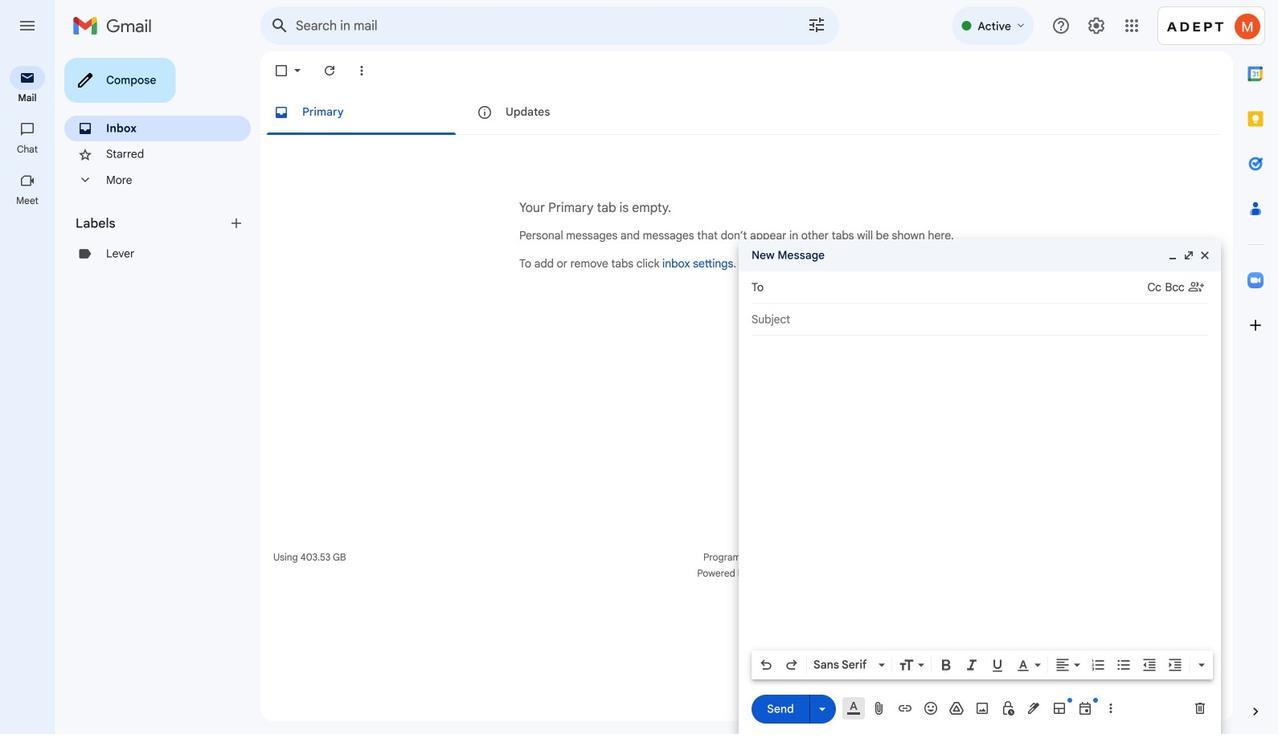 Task type: locate. For each thing, give the bounding box(es) containing it.
primary tab
[[260, 90, 462, 135]]

main content
[[260, 90, 1220, 348]]

footer
[[260, 550, 1220, 582]]

numbered list ‪(⌘⇧7)‬ image
[[1090, 658, 1106, 674]]

formatting options toolbar
[[752, 651, 1213, 680]]

dialog
[[739, 240, 1221, 735]]

refresh image
[[322, 63, 338, 79]]

0 horizontal spatial tab list
[[260, 90, 1220, 135]]

close image
[[1199, 249, 1211, 262]]

Search in mail text field
[[296, 18, 762, 34]]

more send options image
[[814, 702, 830, 718]]

more options image
[[1106, 701, 1116, 717]]

None checkbox
[[273, 63, 289, 79]]

1 horizontal spatial tab list
[[1233, 51, 1278, 677]]

support image
[[1051, 16, 1071, 35]]

toggle confidential mode image
[[1000, 701, 1016, 717]]

insert photo image
[[974, 701, 990, 717]]

navigation
[[0, 51, 56, 735]]

select a layout image
[[1051, 701, 1068, 717]]

more email options image
[[354, 63, 370, 79]]

heading
[[0, 92, 55, 105], [0, 143, 55, 156], [0, 195, 55, 207], [76, 215, 228, 232]]

search in mail image
[[265, 11, 294, 40]]

bulleted list ‪(⌘⇧8)‬ image
[[1116, 658, 1132, 674]]

tab list
[[1233, 51, 1278, 677], [260, 90, 1220, 135]]

set up a time to meet image
[[1077, 701, 1093, 717]]

indent more ‪(⌘])‬ image
[[1167, 658, 1183, 674]]

updates tab
[[464, 90, 666, 135]]

Message Body text field
[[752, 344, 1208, 646]]

indent less ‪(⌘[)‬ image
[[1142, 658, 1158, 674]]



Task type: vqa. For each thing, say whether or not it's contained in the screenshot.
Insert signature icon
yes



Task type: describe. For each thing, give the bounding box(es) containing it.
advanced search options image
[[801, 9, 833, 41]]

attach files image
[[871, 701, 887, 717]]

insert files using drive image
[[949, 701, 965, 717]]

insert emoji ‪(⌘⇧2)‬ image
[[923, 701, 939, 717]]

To recipients text field
[[771, 273, 1148, 302]]

discard draft ‪(⌘⇧d)‬ image
[[1192, 701, 1208, 717]]

minimize image
[[1166, 249, 1179, 262]]

more formatting options image
[[1194, 658, 1210, 674]]

settings image
[[1087, 16, 1106, 35]]

Search in mail search field
[[260, 6, 839, 45]]

gmail image
[[72, 10, 160, 42]]

pop out image
[[1183, 249, 1195, 262]]

insert signature image
[[1026, 701, 1042, 717]]

Subject field
[[752, 312, 1208, 328]]

main menu image
[[18, 16, 37, 35]]

insert link ‪(⌘k)‬ image
[[897, 701, 913, 717]]



